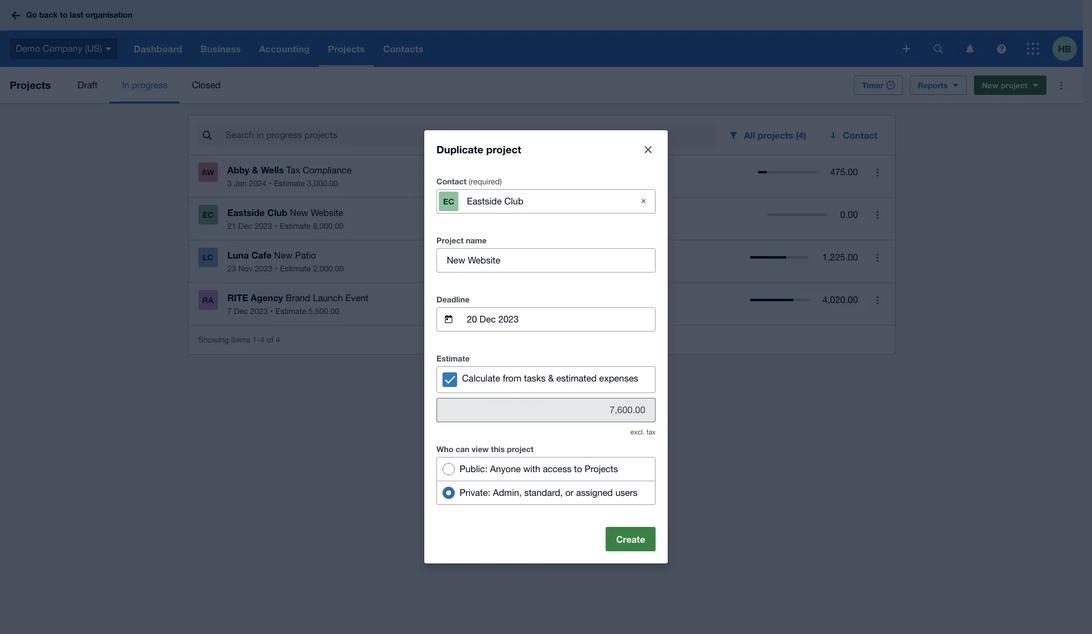 Task type: locate. For each thing, give the bounding box(es) containing it.
0 horizontal spatial svg image
[[105, 47, 111, 50]]

(required)
[[469, 177, 502, 186]]

projects up assigned
[[585, 464, 618, 474]]

timer
[[862, 80, 884, 90]]

all projects (4)
[[744, 130, 807, 141]]

all projects (4) button
[[721, 123, 816, 147]]

eastside club new website 21 dec 2023 • estimate 8,000.00
[[227, 207, 344, 231]]

go back to last organisation link
[[7, 4, 140, 26]]

2023 down cafe
[[255, 264, 272, 273]]

create
[[616, 534, 645, 545]]

estimate
[[274, 179, 305, 188], [280, 222, 311, 231], [280, 264, 311, 273], [276, 307, 306, 316], [437, 353, 470, 363]]

contact inside duplicate project dialog
[[437, 176, 467, 186]]

company
[[43, 43, 82, 53]]

projects down demo
[[10, 79, 51, 91]]

0 vertical spatial contact
[[843, 130, 878, 141]]

contact down duplicate
[[437, 176, 467, 186]]

new project button
[[974, 76, 1047, 95]]

new inside luna cafe new patio 23 nov 2023 • estimate 2,000.00
[[274, 250, 293, 261]]

luna
[[227, 250, 249, 261]]

svg image inside demo company (us) popup button
[[105, 47, 111, 50]]

hb
[[1058, 43, 1072, 54]]

• inside eastside club new website 21 dec 2023 • estimate 8,000.00
[[275, 222, 278, 231]]

contact
[[843, 130, 878, 141], [437, 176, 467, 186]]

close button
[[636, 137, 661, 162]]

1 vertical spatial project
[[486, 143, 521, 156]]

close image
[[645, 146, 652, 153]]

0 vertical spatial &
[[252, 164, 258, 175]]

group containing public: anyone with access to projects
[[437, 457, 656, 505]]

svg image up new project
[[997, 44, 1006, 53]]

& right tasks
[[548, 373, 554, 383]]

1 vertical spatial new
[[290, 208, 308, 218]]

project inside popup button
[[1001, 80, 1028, 90]]

create button
[[606, 527, 656, 551]]

0 horizontal spatial to
[[60, 10, 68, 20]]

svg image
[[12, 11, 20, 19], [1027, 43, 1039, 55], [934, 44, 943, 53], [966, 44, 974, 53]]

1 vertical spatial contact
[[437, 176, 467, 186]]

1 horizontal spatial projects
[[585, 464, 618, 474]]

estimate inside luna cafe new patio 23 nov 2023 • estimate 2,000.00
[[280, 264, 311, 273]]

tax
[[647, 428, 656, 436]]

4,020.00
[[823, 295, 858, 305]]

to right access
[[574, 464, 582, 474]]

1 vertical spatial 2023
[[255, 264, 272, 273]]

name
[[466, 235, 487, 245]]

0 vertical spatial ec
[[443, 196, 454, 206]]

new project
[[982, 80, 1028, 90]]

1 horizontal spatial ec
[[443, 196, 454, 206]]

0 horizontal spatial ec
[[202, 210, 213, 220]]

group inside duplicate project dialog
[[437, 457, 656, 505]]

ec down contact (required)
[[443, 196, 454, 206]]

estimate down patio
[[280, 264, 311, 273]]

8,000.00
[[313, 222, 344, 231]]

go back to last organisation
[[26, 10, 133, 20]]

• down 'club'
[[275, 222, 278, 231]]

2023 for cafe
[[255, 264, 272, 273]]

3
[[227, 179, 232, 188]]

2 vertical spatial new
[[274, 250, 293, 261]]

1-
[[253, 335, 260, 344]]

estimate inside abby & wells tax compliance 3 jan 2024 • estimate 3,000.00
[[274, 179, 305, 188]]

contact inside popup button
[[843, 130, 878, 141]]

showing
[[198, 335, 229, 344]]

estimate inside rite agency brand launch event 7 dec 2023 • estimate 5,500.00
[[276, 307, 306, 316]]

• down agency
[[270, 307, 273, 316]]

dec
[[238, 222, 253, 231], [234, 307, 248, 316]]

dec inside rite agency brand launch event 7 dec 2023 • estimate 5,500.00
[[234, 307, 248, 316]]

new for luna cafe
[[274, 250, 293, 261]]

2023 inside eastside club new website 21 dec 2023 • estimate 8,000.00
[[255, 222, 272, 231]]

svg image right (us)
[[105, 47, 111, 50]]

access
[[543, 464, 572, 474]]

with
[[524, 464, 540, 474]]

new for eastside club
[[290, 208, 308, 218]]

1 vertical spatial projects
[[585, 464, 618, 474]]

ec left eastside
[[202, 210, 213, 220]]

2 vertical spatial 2023
[[250, 307, 268, 316]]

1,225.00
[[823, 252, 858, 262]]

dec inside eastside club new website 21 dec 2023 • estimate 8,000.00
[[238, 222, 253, 231]]

& up 2024
[[252, 164, 258, 175]]

new inside new project popup button
[[982, 80, 999, 90]]

contact button
[[821, 123, 888, 147]]

calculate
[[462, 373, 500, 383]]

1 vertical spatial dec
[[234, 307, 248, 316]]

4
[[260, 335, 264, 344], [276, 335, 280, 344]]

dec right 7
[[234, 307, 248, 316]]

svg image up reports popup button
[[903, 45, 910, 52]]

4 right of
[[276, 335, 280, 344]]

anyone
[[490, 464, 521, 474]]

7
[[227, 307, 232, 316]]

0 horizontal spatial 4
[[260, 335, 264, 344]]

in progress link
[[110, 67, 180, 104]]

launch
[[313, 293, 343, 303]]

2,000.00
[[313, 264, 344, 273]]

0 vertical spatial projects
[[10, 79, 51, 91]]

2 vertical spatial project
[[507, 444, 534, 454]]

to
[[60, 10, 68, 20], [574, 464, 582, 474]]

0 vertical spatial 2023
[[255, 222, 272, 231]]

(us)
[[85, 43, 102, 53]]

• inside luna cafe new patio 23 nov 2023 • estimate 2,000.00
[[275, 264, 278, 273]]

•
[[269, 179, 272, 188], [275, 222, 278, 231], [275, 264, 278, 273], [270, 307, 273, 316]]

contact for contact
[[843, 130, 878, 141]]

1 horizontal spatial 4
[[276, 335, 280, 344]]

group
[[437, 457, 656, 505]]

estimate down brand
[[276, 307, 306, 316]]

duplicate project dialog
[[424, 130, 668, 564]]

1 vertical spatial &
[[548, 373, 554, 383]]

Search in progress projects search field
[[224, 124, 716, 147]]

reports
[[918, 80, 948, 90]]

or
[[565, 487, 574, 498]]

projects
[[10, 79, 51, 91], [585, 464, 618, 474]]

contact for contact (required)
[[437, 176, 467, 186]]

deadline
[[437, 294, 470, 304]]

new right cafe
[[274, 250, 293, 261]]

&
[[252, 164, 258, 175], [548, 373, 554, 383]]

• inside abby & wells tax compliance 3 jan 2024 • estimate 3,000.00
[[269, 179, 272, 188]]

dec right the '21'
[[238, 222, 253, 231]]

private:
[[460, 487, 491, 498]]

draft link
[[65, 67, 110, 104]]

who can view this project
[[437, 444, 534, 454]]

svg image
[[997, 44, 1006, 53], [903, 45, 910, 52], [105, 47, 111, 50]]

navigation
[[125, 30, 895, 67]]

3,000.00
[[307, 179, 338, 188]]

ec inside dialog
[[443, 196, 454, 206]]

1 horizontal spatial to
[[574, 464, 582, 474]]

1 4 from the left
[[260, 335, 264, 344]]

4 left of
[[260, 335, 264, 344]]

5,500.00
[[309, 307, 339, 316]]

new right reports popup button
[[982, 80, 999, 90]]

0 vertical spatial new
[[982, 80, 999, 90]]

draft
[[78, 80, 98, 90]]

Find or create a contact field
[[466, 190, 627, 213]]

to inside duplicate project dialog
[[574, 464, 582, 474]]

1 vertical spatial to
[[574, 464, 582, 474]]

0 vertical spatial to
[[60, 10, 68, 20]]

• up agency
[[275, 264, 278, 273]]

go
[[26, 10, 37, 20]]

0 vertical spatial dec
[[238, 222, 253, 231]]

estimate down the tax
[[274, 179, 305, 188]]

• right 2024
[[269, 179, 272, 188]]

2 4 from the left
[[276, 335, 280, 344]]

estimate inside eastside club new website 21 dec 2023 • estimate 8,000.00
[[280, 222, 311, 231]]

new right 'club'
[[290, 208, 308, 218]]

2023 inside luna cafe new patio 23 nov 2023 • estimate 2,000.00
[[255, 264, 272, 273]]

contact up 475.00
[[843, 130, 878, 141]]

2023 down agency
[[250, 307, 268, 316]]

21
[[227, 222, 236, 231]]

to inside the hb banner
[[60, 10, 68, 20]]

estimated
[[557, 373, 597, 383]]

excl. tax
[[631, 428, 656, 436]]

new
[[982, 80, 999, 90], [290, 208, 308, 218], [274, 250, 293, 261]]

demo
[[16, 43, 40, 53]]

0 vertical spatial project
[[1001, 80, 1028, 90]]

0 horizontal spatial projects
[[10, 79, 51, 91]]

demo company (us)
[[16, 43, 102, 53]]

to left last
[[60, 10, 68, 20]]

project
[[1001, 80, 1028, 90], [486, 143, 521, 156], [507, 444, 534, 454]]

1 horizontal spatial &
[[548, 373, 554, 383]]

Deadline field
[[466, 308, 655, 331]]

estimate down 'club'
[[280, 222, 311, 231]]

abby & wells tax compliance 3 jan 2024 • estimate 3,000.00
[[227, 164, 352, 188]]

who
[[437, 444, 454, 454]]

expenses
[[599, 373, 638, 383]]

2023 down 'club'
[[255, 222, 272, 231]]

0 horizontal spatial &
[[252, 164, 258, 175]]

hb button
[[1053, 30, 1083, 67]]

back
[[39, 10, 58, 20]]

estimate up calculate
[[437, 353, 470, 363]]

new inside eastside club new website 21 dec 2023 • estimate 8,000.00
[[290, 208, 308, 218]]

0 horizontal spatial contact
[[437, 176, 467, 186]]

1 horizontal spatial contact
[[843, 130, 878, 141]]



Task type: describe. For each thing, give the bounding box(es) containing it.
this
[[491, 444, 505, 454]]

nov
[[238, 264, 253, 273]]

svg image inside go back to last organisation link
[[12, 11, 20, 19]]

users
[[616, 487, 638, 498]]

showing items 1-4 of 4
[[198, 335, 280, 344]]

hb banner
[[0, 0, 1083, 67]]

jan
[[234, 179, 247, 188]]

23
[[227, 264, 236, 273]]

Project name field
[[437, 249, 655, 272]]

projects inside duplicate project dialog
[[585, 464, 618, 474]]

public: anyone with access to projects
[[460, 464, 618, 474]]

475.00
[[830, 167, 858, 177]]

excl.
[[631, 428, 645, 436]]

cafe
[[251, 250, 272, 261]]

can
[[456, 444, 470, 454]]

in
[[122, 80, 129, 90]]

duplicate project
[[437, 143, 521, 156]]

closed link
[[180, 67, 233, 104]]

timer button
[[854, 76, 903, 95]]

projects
[[758, 130, 794, 141]]

reports button
[[910, 76, 967, 95]]

club
[[267, 207, 287, 218]]

duplicate
[[437, 143, 484, 156]]

navigation inside the hb banner
[[125, 30, 895, 67]]

abby
[[227, 164, 250, 175]]

eastside
[[227, 207, 265, 218]]

wells
[[261, 164, 284, 175]]

project
[[437, 235, 464, 245]]

items
[[231, 335, 250, 344]]

1 vertical spatial ec
[[202, 210, 213, 220]]

private: admin, standard, or assigned users
[[460, 487, 638, 498]]

& inside abby & wells tax compliance 3 jan 2024 • estimate 3,000.00
[[252, 164, 258, 175]]

admin,
[[493, 487, 522, 498]]

rite
[[227, 292, 248, 303]]

assigned
[[576, 487, 613, 498]]

0.00
[[841, 209, 858, 220]]

all
[[744, 130, 755, 141]]

• inside rite agency brand launch event 7 dec 2023 • estimate 5,500.00
[[270, 307, 273, 316]]

2023 inside rite agency brand launch event 7 dec 2023 • estimate 5,500.00
[[250, 307, 268, 316]]

calculate from tasks & estimated expenses
[[462, 373, 638, 383]]

public:
[[460, 464, 488, 474]]

e.g. 10,000.00 field
[[437, 399, 655, 422]]

ra
[[202, 295, 214, 305]]

organisation
[[86, 10, 133, 20]]

website
[[311, 208, 344, 218]]

(4)
[[796, 130, 807, 141]]

project for new project
[[1001, 80, 1028, 90]]

standard,
[[524, 487, 563, 498]]

agency
[[251, 292, 283, 303]]

aw
[[202, 167, 214, 177]]

luna cafe new patio 23 nov 2023 • estimate 2,000.00
[[227, 250, 344, 273]]

estimate inside duplicate project dialog
[[437, 353, 470, 363]]

patio
[[295, 250, 316, 261]]

contact (required)
[[437, 176, 502, 186]]

tax
[[286, 165, 300, 175]]

closed
[[192, 80, 221, 90]]

in progress
[[122, 80, 168, 90]]

tasks
[[524, 373, 546, 383]]

project for duplicate project
[[486, 143, 521, 156]]

project name
[[437, 235, 487, 245]]

from
[[503, 373, 522, 383]]

demo company (us) button
[[0, 30, 125, 67]]

& inside duplicate project dialog
[[548, 373, 554, 383]]

2023 for club
[[255, 222, 272, 231]]

rite agency brand launch event 7 dec 2023 • estimate 5,500.00
[[227, 292, 369, 316]]

clear image
[[631, 189, 656, 213]]

2024
[[249, 179, 267, 188]]

of
[[267, 335, 274, 344]]

event
[[346, 293, 369, 303]]

progress
[[132, 80, 168, 90]]

last
[[70, 10, 83, 20]]

2 horizontal spatial svg image
[[997, 44, 1006, 53]]

brand
[[286, 293, 310, 303]]

lc
[[203, 253, 213, 262]]

1 horizontal spatial svg image
[[903, 45, 910, 52]]

compliance
[[303, 165, 352, 175]]



Task type: vqa. For each thing, say whether or not it's contained in the screenshot.


